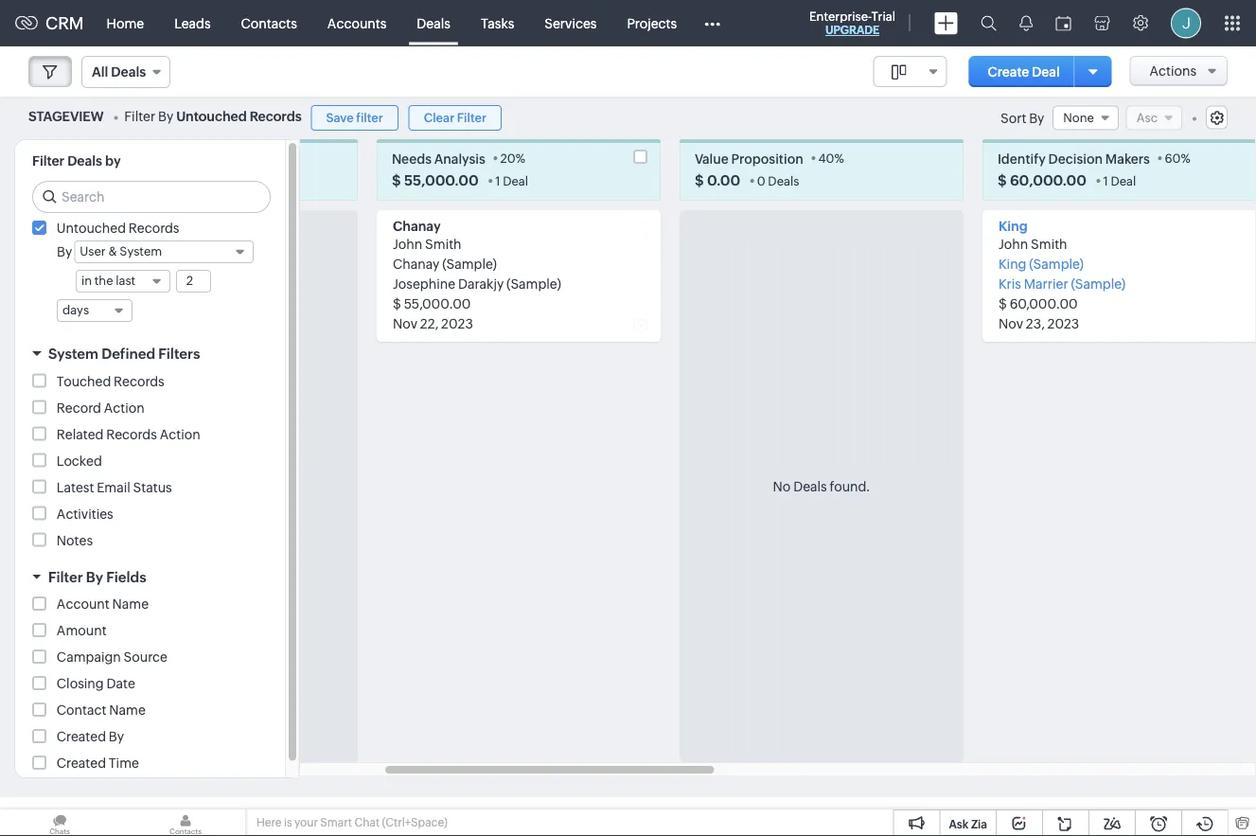 Task type: describe. For each thing, give the bounding box(es) containing it.
actions
[[1150, 63, 1197, 79]]

enterprise-
[[810, 9, 872, 23]]

john for 55,000.00
[[393, 237, 423, 252]]

Other Modules field
[[692, 8, 733, 38]]

accounts
[[327, 16, 387, 31]]

records for touched records
[[114, 374, 164, 389]]

by for created by
[[109, 729, 124, 744]]

in the last field
[[76, 270, 170, 293]]

2 % from the left
[[835, 152, 844, 166]]

ask zia
[[949, 818, 988, 831]]

crm
[[45, 13, 84, 33]]

decision
[[1049, 151, 1103, 166]]

defined
[[102, 346, 155, 362]]

40 %
[[819, 152, 844, 166]]

crm link
[[15, 13, 84, 33]]

$ for $ 0.00
[[695, 172, 704, 189]]

23,
[[1026, 316, 1045, 331]]

name for contact name
[[109, 703, 146, 718]]

leads link
[[159, 0, 226, 46]]

email
[[97, 480, 130, 495]]

$ 60,000.00
[[998, 172, 1087, 189]]

contact name
[[57, 703, 146, 718]]

filter for filter deals by
[[32, 153, 65, 169]]

$ for $ 60,000.00
[[998, 172, 1007, 189]]

deal inside button
[[1032, 64, 1060, 79]]

notes
[[57, 533, 93, 548]]

1 for $ 55,000.00
[[496, 174, 501, 188]]

by left "user" at the top left of the page
[[57, 244, 72, 259]]

deals for no deals found.
[[794, 479, 827, 494]]

&
[[108, 244, 117, 259]]

josephine darakjy (sample) link
[[393, 277, 561, 292]]

deals link
[[402, 0, 466, 46]]

projects
[[627, 16, 677, 31]]

chanay john smith chanay (sample) josephine darakjy (sample) $ 55,000.00 nov 22, 2023
[[393, 219, 561, 331]]

the
[[94, 274, 113, 288]]

$ 0.00
[[695, 172, 741, 189]]

needs analysis
[[392, 151, 486, 166]]

related
[[57, 427, 104, 442]]

contacts
[[241, 16, 297, 31]]

20 %
[[500, 152, 526, 166]]

identify decision makers
[[998, 151, 1150, 166]]

create menu element
[[923, 0, 970, 46]]

no deals found.
[[773, 479, 871, 494]]

create deal
[[988, 64, 1060, 79]]

1 chanay from the top
[[393, 219, 441, 234]]

chats image
[[0, 810, 119, 836]]

king link
[[999, 219, 1028, 234]]

clear filter
[[424, 111, 487, 125]]

latest email status
[[57, 480, 172, 495]]

needs
[[392, 151, 432, 166]]

signals image
[[1020, 15, 1033, 31]]

identify
[[998, 151, 1046, 166]]

analysis
[[434, 151, 486, 166]]

filters
[[158, 346, 200, 362]]

value proposition
[[695, 151, 804, 166]]

campaign source
[[57, 650, 167, 665]]

latest
[[57, 480, 94, 495]]

sort by
[[1001, 110, 1045, 125]]

User & System field
[[74, 241, 254, 263]]

filter for filter by untouched records
[[124, 109, 156, 124]]

none
[[1064, 111, 1095, 125]]

smith for 60,000.00
[[1031, 237, 1068, 252]]

22,
[[420, 316, 439, 331]]

deals for 0 deals
[[768, 174, 800, 188]]

name for account name
[[112, 597, 149, 612]]

accounts link
[[312, 0, 402, 46]]

save filter button
[[311, 105, 398, 131]]

enterprise-trial upgrade
[[810, 9, 896, 36]]

deals for filter deals by
[[67, 153, 102, 169]]

1 55,000.00 from the top
[[404, 172, 479, 189]]

upgrade
[[826, 24, 880, 36]]

here is your smart chat (ctrl+space)
[[257, 816, 448, 829]]

search image
[[981, 15, 997, 31]]

account name
[[57, 597, 149, 612]]

nov for 60,000.00
[[999, 316, 1024, 331]]

nov for 55,000.00
[[393, 316, 418, 331]]

related records action
[[57, 427, 200, 442]]

20
[[500, 152, 516, 166]]

darakjy
[[458, 277, 504, 292]]

record
[[57, 400, 101, 415]]

contacts image
[[126, 810, 245, 836]]

system defined filters
[[48, 346, 200, 362]]

locked
[[57, 453, 102, 468]]

by
[[105, 153, 121, 169]]

is
[[284, 816, 292, 829]]

ask
[[949, 818, 969, 831]]

contacts link
[[226, 0, 312, 46]]

$ 55,000.00
[[392, 172, 479, 189]]

stageview
[[28, 109, 104, 124]]

None field
[[1053, 105, 1119, 130]]

record action
[[57, 400, 145, 415]]

40
[[819, 152, 835, 166]]

system defined filters button
[[15, 337, 285, 371]]

0 deals
[[757, 174, 800, 188]]

user
[[80, 244, 106, 259]]

1 deal for 55,000.00
[[496, 174, 528, 188]]

profile image
[[1171, 8, 1202, 38]]

created time
[[57, 756, 139, 771]]

here
[[257, 816, 282, 829]]

0.00
[[707, 172, 741, 189]]

by for filter by untouched records
[[158, 109, 174, 124]]

60,000.00 inside king john smith king (sample) kris marrier (sample) $ 60,000.00 nov 23, 2023
[[1010, 296, 1078, 312]]

kris marrier (sample) link
[[999, 277, 1126, 292]]

filter right clear at the left
[[457, 111, 487, 125]]

filter by fields button
[[15, 560, 285, 594]]

amount
[[57, 623, 107, 638]]

in the last
[[81, 274, 136, 288]]

1 60,000.00 from the top
[[1010, 172, 1087, 189]]



Task type: vqa. For each thing, say whether or not it's contained in the screenshot.
Account
yes



Task type: locate. For each thing, give the bounding box(es) containing it.
value
[[695, 151, 729, 166]]

nov inside king john smith king (sample) kris marrier (sample) $ 60,000.00 nov 23, 2023
[[999, 316, 1024, 331]]

1 1 from the left
[[496, 174, 501, 188]]

None field
[[874, 56, 948, 87]]

0
[[757, 174, 766, 188]]

chanay link
[[393, 219, 441, 234]]

Search text field
[[33, 182, 270, 212]]

untouched
[[176, 109, 247, 124], [57, 221, 126, 236]]

deals inside field
[[111, 64, 146, 80]]

deal for $ 55,000.00
[[503, 174, 528, 188]]

filter down all deals field
[[124, 109, 156, 124]]

0 vertical spatial 55,000.00
[[404, 172, 479, 189]]

smith inside chanay john smith chanay (sample) josephine darakjy (sample) $ 55,000.00 nov 22, 2023
[[425, 237, 462, 252]]

2 60,000.00 from the top
[[1010, 296, 1078, 312]]

1 vertical spatial created
[[57, 756, 106, 771]]

1 for $ 60,000.00
[[1104, 174, 1109, 188]]

(sample)
[[443, 257, 497, 272], [1030, 257, 1084, 272], [507, 277, 561, 292], [1071, 277, 1126, 292]]

1 deal
[[496, 174, 528, 188], [1104, 174, 1137, 188]]

1 horizontal spatial system
[[120, 244, 162, 259]]

king (sample) link
[[999, 257, 1084, 272]]

tasks
[[481, 16, 514, 31]]

0 horizontal spatial %
[[516, 152, 526, 166]]

create
[[988, 64, 1030, 79]]

all deals
[[92, 64, 146, 80]]

smith
[[425, 237, 462, 252], [1031, 237, 1068, 252]]

60,000.00
[[1010, 172, 1087, 189], [1010, 296, 1078, 312]]

king up "king (sample)" link
[[999, 219, 1028, 234]]

2 king from the top
[[999, 257, 1027, 272]]

1 horizontal spatial untouched
[[176, 109, 247, 124]]

60,000.00 down "identify decision makers"
[[1010, 172, 1087, 189]]

by down all deals field
[[158, 109, 174, 124]]

55,000.00 down needs analysis
[[404, 172, 479, 189]]

found.
[[830, 479, 871, 494]]

55,000.00 up 22,
[[404, 296, 471, 312]]

% right makers
[[1181, 152, 1191, 166]]

chanay up 'chanay (sample)' link at the top of page
[[393, 219, 441, 234]]

proposition
[[732, 151, 804, 166]]

deals right 0
[[768, 174, 800, 188]]

2023 inside chanay john smith chanay (sample) josephine darakjy (sample) $ 55,000.00 nov 22, 2023
[[441, 316, 473, 331]]

days
[[63, 303, 89, 317]]

1
[[496, 174, 501, 188], [1104, 174, 1109, 188]]

$ left 0.00
[[695, 172, 704, 189]]

0 vertical spatial created
[[57, 729, 106, 744]]

1 1 deal from the left
[[496, 174, 528, 188]]

deal right create
[[1032, 64, 1060, 79]]

1 horizontal spatial nov
[[999, 316, 1024, 331]]

fields
[[106, 569, 146, 585]]

1 john from the left
[[393, 237, 423, 252]]

filter
[[356, 111, 383, 125]]

1 horizontal spatial %
[[835, 152, 844, 166]]

system up touched
[[48, 346, 98, 362]]

name down date
[[109, 703, 146, 718]]

(sample) right darakjy
[[507, 277, 561, 292]]

2 1 deal from the left
[[1104, 174, 1137, 188]]

nov
[[393, 316, 418, 331], [999, 316, 1024, 331]]

john down chanay link
[[393, 237, 423, 252]]

0 horizontal spatial deal
[[503, 174, 528, 188]]

55,000.00 inside chanay john smith chanay (sample) josephine darakjy (sample) $ 55,000.00 nov 22, 2023
[[404, 296, 471, 312]]

kris
[[999, 277, 1022, 292]]

created for created time
[[57, 756, 106, 771]]

1 deal down makers
[[1104, 174, 1137, 188]]

chat
[[355, 816, 380, 829]]

deals inside "link"
[[417, 16, 451, 31]]

2023 for 55,000.00
[[441, 316, 473, 331]]

0 horizontal spatial 1
[[496, 174, 501, 188]]

clear
[[424, 111, 455, 125]]

filter for filter by fields
[[48, 569, 83, 585]]

2 1 from the left
[[1104, 174, 1109, 188]]

1 horizontal spatial 2023
[[1048, 316, 1080, 331]]

john down king link
[[999, 237, 1029, 252]]

60
[[1165, 152, 1181, 166]]

filter by fields
[[48, 569, 146, 585]]

0 vertical spatial name
[[112, 597, 149, 612]]

no
[[773, 479, 791, 494]]

1 down 20
[[496, 174, 501, 188]]

1 horizontal spatial 1
[[1104, 174, 1109, 188]]

size image
[[892, 63, 907, 80]]

1 nov from the left
[[393, 316, 418, 331]]

by right sort
[[1030, 110, 1045, 125]]

closing
[[57, 676, 104, 691]]

nov left 23,
[[999, 316, 1024, 331]]

deals right all
[[111, 64, 146, 80]]

system
[[120, 244, 162, 259], [48, 346, 98, 362]]

1 created from the top
[[57, 729, 106, 744]]

filter up account
[[48, 569, 83, 585]]

0 horizontal spatial system
[[48, 346, 98, 362]]

$
[[392, 172, 401, 189], [695, 172, 704, 189], [998, 172, 1007, 189], [393, 296, 401, 312], [999, 296, 1007, 312]]

1 % from the left
[[516, 152, 526, 166]]

1 vertical spatial name
[[109, 703, 146, 718]]

signals element
[[1009, 0, 1045, 46]]

last
[[116, 274, 136, 288]]

1 vertical spatial 60,000.00
[[1010, 296, 1078, 312]]

created down contact
[[57, 729, 106, 744]]

services link
[[530, 0, 612, 46]]

king john smith king (sample) kris marrier (sample) $ 60,000.00 nov 23, 2023
[[999, 219, 1126, 331]]

2 created from the top
[[57, 756, 106, 771]]

2023 for 60,000.00
[[1048, 316, 1080, 331]]

0 vertical spatial king
[[999, 219, 1028, 234]]

1 deal down 20 %
[[496, 174, 528, 188]]

2 smith from the left
[[1031, 237, 1068, 252]]

name down fields
[[112, 597, 149, 612]]

% for $ 55,000.00
[[516, 152, 526, 166]]

filter inside dropdown button
[[48, 569, 83, 585]]

deals left tasks link
[[417, 16, 451, 31]]

your
[[295, 816, 318, 829]]

1 vertical spatial action
[[160, 427, 200, 442]]

1 horizontal spatial deal
[[1032, 64, 1060, 79]]

0 horizontal spatial john
[[393, 237, 423, 252]]

2 nov from the left
[[999, 316, 1024, 331]]

$ inside king john smith king (sample) kris marrier (sample) $ 60,000.00 nov 23, 2023
[[999, 296, 1007, 312]]

0 horizontal spatial action
[[104, 400, 145, 415]]

by up account name
[[86, 569, 103, 585]]

deals left 'by'
[[67, 153, 102, 169]]

chanay up josephine
[[393, 257, 440, 272]]

0 horizontal spatial untouched
[[57, 221, 126, 236]]

deals for all deals
[[111, 64, 146, 80]]

55,000.00
[[404, 172, 479, 189], [404, 296, 471, 312]]

calendar image
[[1056, 16, 1072, 31]]

1 horizontal spatial 1 deal
[[1104, 174, 1137, 188]]

0 horizontal spatial smith
[[425, 237, 462, 252]]

time
[[109, 756, 139, 771]]

sort
[[1001, 110, 1027, 125]]

untouched records
[[57, 221, 179, 236]]

2 horizontal spatial %
[[1181, 152, 1191, 166]]

activities
[[57, 506, 113, 521]]

search element
[[970, 0, 1009, 46]]

1 vertical spatial untouched
[[57, 221, 126, 236]]

closing date
[[57, 676, 135, 691]]

2 55,000.00 from the top
[[404, 296, 471, 312]]

1 horizontal spatial smith
[[1031, 237, 1068, 252]]

smart
[[320, 816, 352, 829]]

1 vertical spatial system
[[48, 346, 98, 362]]

records for untouched records
[[129, 221, 179, 236]]

0 horizontal spatial nov
[[393, 316, 418, 331]]

filter by untouched records
[[124, 109, 302, 124]]

records up user & system field
[[129, 221, 179, 236]]

king up kris
[[999, 257, 1027, 272]]

1 horizontal spatial action
[[160, 427, 200, 442]]

% right proposition
[[835, 152, 844, 166]]

john inside king john smith king (sample) kris marrier (sample) $ 60,000.00 nov 23, 2023
[[999, 237, 1029, 252]]

all
[[92, 64, 108, 80]]

2023 right 22,
[[441, 316, 473, 331]]

status
[[133, 480, 172, 495]]

by
[[158, 109, 174, 124], [1030, 110, 1045, 125], [57, 244, 72, 259], [86, 569, 103, 585], [109, 729, 124, 744]]

system inside field
[[120, 244, 162, 259]]

0 vertical spatial untouched
[[176, 109, 247, 124]]

0 horizontal spatial 2023
[[441, 316, 473, 331]]

create menu image
[[935, 12, 958, 35]]

2 horizontal spatial deal
[[1111, 174, 1137, 188]]

created down created by
[[57, 756, 106, 771]]

% right analysis at the top left of the page
[[516, 152, 526, 166]]

home link
[[91, 0, 159, 46]]

3 % from the left
[[1181, 152, 1191, 166]]

nov inside chanay john smith chanay (sample) josephine darakjy (sample) $ 55,000.00 nov 22, 2023
[[393, 316, 418, 331]]

2 chanay from the top
[[393, 257, 440, 272]]

(sample) up the kris marrier (sample) link
[[1030, 257, 1084, 272]]

2 john from the left
[[999, 237, 1029, 252]]

2023 inside king john smith king (sample) kris marrier (sample) $ 60,000.00 nov 23, 2023
[[1048, 316, 1080, 331]]

deal down makers
[[1111, 174, 1137, 188]]

$ inside chanay john smith chanay (sample) josephine darakjy (sample) $ 55,000.00 nov 22, 2023
[[393, 296, 401, 312]]

$ for $ 55,000.00
[[392, 172, 401, 189]]

system inside dropdown button
[[48, 346, 98, 362]]

records left save
[[250, 109, 302, 124]]

0 vertical spatial system
[[120, 244, 162, 259]]

by inside dropdown button
[[86, 569, 103, 585]]

deal down 20 %
[[503, 174, 528, 188]]

deal for $ 60,000.00
[[1111, 174, 1137, 188]]

marrier
[[1024, 277, 1069, 292]]

smith up "king (sample)" link
[[1031, 237, 1068, 252]]

account
[[57, 597, 110, 612]]

records down record action
[[106, 427, 157, 442]]

$ down kris
[[999, 296, 1007, 312]]

1 deal for 60,000.00
[[1104, 174, 1137, 188]]

None text field
[[177, 271, 210, 292]]

records for related records action
[[106, 427, 157, 442]]

smith up 'chanay (sample)' link at the top of page
[[425, 237, 462, 252]]

1 vertical spatial 55,000.00
[[404, 296, 471, 312]]

trial
[[872, 9, 896, 23]]

1 vertical spatial king
[[999, 257, 1027, 272]]

1 horizontal spatial john
[[999, 237, 1029, 252]]

by up time
[[109, 729, 124, 744]]

1 king from the top
[[999, 219, 1028, 234]]

system right &
[[120, 244, 162, 259]]

1 vertical spatial chanay
[[393, 257, 440, 272]]

$ down identify at the right top of the page
[[998, 172, 1007, 189]]

(sample) right marrier
[[1071, 277, 1126, 292]]

john for 60,000.00
[[999, 237, 1029, 252]]

leads
[[174, 16, 211, 31]]

by for sort by
[[1030, 110, 1045, 125]]

nov left 22,
[[393, 316, 418, 331]]

(sample) up the josephine darakjy (sample) 'link' on the left of the page
[[443, 257, 497, 272]]

0 vertical spatial 60,000.00
[[1010, 172, 1087, 189]]

records down defined
[[114, 374, 164, 389]]

0 horizontal spatial 1 deal
[[496, 174, 528, 188]]

days field
[[57, 299, 133, 322]]

chanay (sample) link
[[393, 257, 497, 272]]

in
[[81, 274, 92, 288]]

$ down josephine
[[393, 296, 401, 312]]

touched
[[57, 374, 111, 389]]

60 %
[[1165, 152, 1191, 166]]

created
[[57, 729, 106, 744], [57, 756, 106, 771]]

deals
[[417, 16, 451, 31], [111, 64, 146, 80], [67, 153, 102, 169], [768, 174, 800, 188], [794, 479, 827, 494]]

created for created by
[[57, 729, 106, 744]]

action up status
[[160, 427, 200, 442]]

% for $ 60,000.00
[[1181, 152, 1191, 166]]

$ down needs
[[392, 172, 401, 189]]

by for filter by fields
[[86, 569, 103, 585]]

filter down stageview
[[32, 153, 65, 169]]

action up related records action
[[104, 400, 145, 415]]

All Deals field
[[81, 56, 171, 88]]

60,000.00 down marrier
[[1010, 296, 1078, 312]]

2 2023 from the left
[[1048, 316, 1080, 331]]

date
[[106, 676, 135, 691]]

source
[[124, 650, 167, 665]]

makers
[[1106, 151, 1150, 166]]

1 down makers
[[1104, 174, 1109, 188]]

save
[[326, 111, 354, 125]]

john
[[393, 237, 423, 252], [999, 237, 1029, 252]]

deals right no
[[794, 479, 827, 494]]

create deal button
[[969, 56, 1079, 87]]

smith for 55,000.00
[[425, 237, 462, 252]]

2023 right 23,
[[1048, 316, 1080, 331]]

john inside chanay john smith chanay (sample) josephine darakjy (sample) $ 55,000.00 nov 22, 2023
[[393, 237, 423, 252]]

tasks link
[[466, 0, 530, 46]]

0 vertical spatial chanay
[[393, 219, 441, 234]]

1 smith from the left
[[425, 237, 462, 252]]

0 vertical spatial action
[[104, 400, 145, 415]]

2023
[[441, 316, 473, 331], [1048, 316, 1080, 331]]

smith inside king john smith king (sample) kris marrier (sample) $ 60,000.00 nov 23, 2023
[[1031, 237, 1068, 252]]

profile element
[[1160, 0, 1213, 46]]

1 2023 from the left
[[441, 316, 473, 331]]



